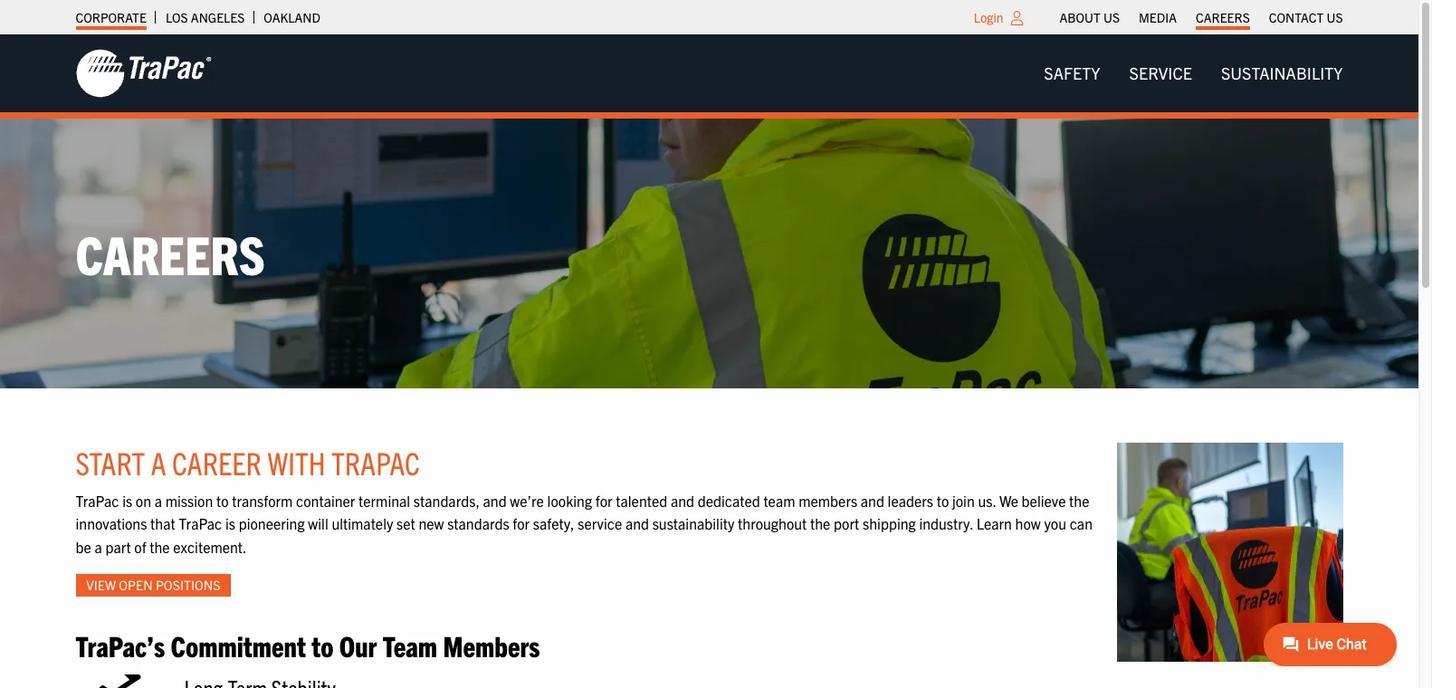Task type: vqa. For each thing, say whether or not it's contained in the screenshot.
Capture in the 66% Less GHG Vessel Emissions per TEU for vessels at berth due to use of shore power and capture and control system
no



Task type: describe. For each thing, give the bounding box(es) containing it.
on
[[136, 492, 151, 510]]

set
[[397, 515, 416, 533]]

1 horizontal spatial is
[[226, 515, 235, 533]]

start a career with trapac main content
[[58, 443, 1362, 688]]

and up standards
[[483, 492, 507, 510]]

transform
[[232, 492, 293, 510]]

media
[[1140, 9, 1178, 25]]

standards,
[[414, 492, 480, 510]]

trapac's commitment to our team members
[[76, 627, 540, 663]]

about us
[[1060, 9, 1121, 25]]

with
[[267, 443, 326, 482]]

will
[[308, 515, 329, 533]]

contact
[[1270, 9, 1325, 25]]

learn
[[977, 515, 1013, 533]]

1 horizontal spatial to
[[312, 627, 334, 663]]

trapac is on a mission to transform container terminal standards, and we're looking for talented and dedicated team members and leaders to join us. we believe the innovations that trapac is pioneering will ultimately set new standards for safety, service and sustainability throughout the port shipping industry. learn how you can be a part of the excitement.
[[76, 492, 1093, 556]]

standards
[[448, 515, 510, 533]]

throughout
[[738, 515, 807, 533]]

view
[[86, 577, 116, 593]]

contact us link
[[1270, 5, 1344, 30]]

shipping
[[863, 515, 916, 533]]

los
[[166, 9, 188, 25]]

new
[[419, 515, 444, 533]]

and down talented
[[626, 515, 649, 533]]

safety link
[[1030, 55, 1116, 92]]

open
[[119, 577, 153, 593]]

members
[[799, 492, 858, 510]]

1 vertical spatial the
[[811, 515, 831, 533]]

view open positions link
[[76, 574, 231, 597]]

2 horizontal spatial to
[[937, 492, 950, 510]]

contact us
[[1270, 9, 1344, 25]]

trapac's
[[76, 627, 165, 663]]

of
[[134, 538, 146, 556]]

corporate link
[[76, 5, 147, 30]]

menu bar containing about us
[[1051, 5, 1353, 30]]

and up shipping
[[861, 492, 885, 510]]

0 vertical spatial careers
[[1197, 9, 1251, 25]]

0 horizontal spatial for
[[513, 515, 530, 533]]

angeles
[[191, 9, 245, 25]]

0 vertical spatial a
[[151, 443, 166, 482]]

container
[[296, 492, 355, 510]]

sustainability link
[[1207, 55, 1358, 92]]

team
[[764, 492, 796, 510]]

media link
[[1140, 5, 1178, 30]]

us.
[[979, 492, 997, 510]]

that
[[150, 515, 175, 533]]

start
[[76, 443, 145, 482]]

1 vertical spatial a
[[155, 492, 162, 510]]



Task type: locate. For each thing, give the bounding box(es) containing it.
menu bar containing safety
[[1030, 55, 1358, 92]]

ultimately
[[332, 515, 393, 533]]

to left join
[[937, 492, 950, 510]]

talented
[[616, 492, 668, 510]]

1 horizontal spatial for
[[596, 492, 613, 510]]

2 horizontal spatial the
[[1070, 492, 1090, 510]]

for down we're
[[513, 515, 530, 533]]

the down 'members'
[[811, 515, 831, 533]]

1 horizontal spatial the
[[811, 515, 831, 533]]

we're
[[510, 492, 544, 510]]

us for contact us
[[1327, 9, 1344, 25]]

sustainability
[[653, 515, 735, 533]]

login link
[[974, 9, 1004, 25]]

start a career with trapac
[[76, 443, 420, 482]]

view open positions
[[86, 577, 221, 593]]

commitment
[[171, 627, 306, 663]]

believe
[[1022, 492, 1067, 510]]

positions
[[156, 577, 221, 593]]

trapac up excitement. on the bottom of the page
[[179, 515, 222, 533]]

terminal
[[359, 492, 411, 510]]

can
[[1070, 515, 1093, 533]]

trapac
[[331, 443, 420, 482], [76, 492, 119, 510], [179, 515, 222, 533]]

0 vertical spatial trapac
[[331, 443, 420, 482]]

1 horizontal spatial careers
[[1197, 9, 1251, 25]]

for
[[596, 492, 613, 510], [513, 515, 530, 533]]

1 vertical spatial trapac
[[76, 492, 119, 510]]

1 vertical spatial careers
[[76, 220, 265, 286]]

a right on
[[155, 492, 162, 510]]

login
[[974, 9, 1004, 25]]

about us link
[[1060, 5, 1121, 30]]

us right about
[[1104, 9, 1121, 25]]

port
[[834, 515, 860, 533]]

join
[[953, 492, 975, 510]]

1 vertical spatial menu bar
[[1030, 55, 1358, 92]]

to
[[216, 492, 229, 510], [937, 492, 950, 510], [312, 627, 334, 663]]

1 vertical spatial is
[[226, 515, 235, 533]]

us for about us
[[1104, 9, 1121, 25]]

part
[[105, 538, 131, 556]]

innovations
[[76, 515, 147, 533]]

the right of
[[150, 538, 170, 556]]

0 horizontal spatial us
[[1104, 9, 1121, 25]]

2 horizontal spatial trapac
[[331, 443, 420, 482]]

industry.
[[920, 515, 974, 533]]

2 vertical spatial the
[[150, 538, 170, 556]]

safety
[[1045, 63, 1101, 83]]

0 horizontal spatial trapac
[[76, 492, 119, 510]]

is
[[122, 492, 132, 510], [226, 515, 235, 533]]

0 vertical spatial menu bar
[[1051, 5, 1353, 30]]

1 vertical spatial for
[[513, 515, 530, 533]]

service
[[1130, 63, 1193, 83]]

menu bar down careers link
[[1030, 55, 1358, 92]]

is up excitement. on the bottom of the page
[[226, 515, 235, 533]]

how
[[1016, 515, 1041, 533]]

for up the service
[[596, 492, 613, 510]]

careers
[[1197, 9, 1251, 25], [76, 220, 265, 286]]

looking
[[548, 492, 593, 510]]

trapac up innovations
[[76, 492, 119, 510]]

mission
[[165, 492, 213, 510]]

team
[[383, 627, 438, 663]]

2 vertical spatial a
[[95, 538, 102, 556]]

the
[[1070, 492, 1090, 510], [811, 515, 831, 533], [150, 538, 170, 556]]

corporate
[[76, 9, 147, 25]]

to right mission
[[216, 492, 229, 510]]

the up can
[[1070, 492, 1090, 510]]

service link
[[1116, 55, 1207, 92]]

sustainability
[[1222, 63, 1344, 83]]

careers link
[[1197, 5, 1251, 30]]

oakland
[[264, 9, 321, 25]]

trapac up terminal
[[331, 443, 420, 482]]

los angeles link
[[166, 5, 245, 30]]

0 horizontal spatial is
[[122, 492, 132, 510]]

we
[[1000, 492, 1019, 510]]

dedicated
[[698, 492, 761, 510]]

is left on
[[122, 492, 132, 510]]

our
[[339, 627, 377, 663]]

menu bar
[[1051, 5, 1353, 30], [1030, 55, 1358, 92]]

light image
[[1011, 11, 1024, 25]]

menu bar up service
[[1051, 5, 1353, 30]]

about
[[1060, 9, 1101, 25]]

pioneering
[[239, 515, 305, 533]]

2 us from the left
[[1327, 9, 1344, 25]]

oakland link
[[264, 5, 321, 30]]

2 vertical spatial trapac
[[179, 515, 222, 533]]

los angeles
[[166, 9, 245, 25]]

and up 'sustainability'
[[671, 492, 695, 510]]

safety,
[[533, 515, 575, 533]]

service
[[578, 515, 622, 533]]

1 us from the left
[[1104, 9, 1121, 25]]

leaders
[[888, 492, 934, 510]]

0 vertical spatial for
[[596, 492, 613, 510]]

1 horizontal spatial trapac
[[179, 515, 222, 533]]

corporate image
[[76, 48, 212, 99]]

0 vertical spatial the
[[1070, 492, 1090, 510]]

a up on
[[151, 443, 166, 482]]

a right be
[[95, 538, 102, 556]]

0 horizontal spatial careers
[[76, 220, 265, 286]]

0 horizontal spatial the
[[150, 538, 170, 556]]

0 horizontal spatial to
[[216, 492, 229, 510]]

and
[[483, 492, 507, 510], [671, 492, 695, 510], [861, 492, 885, 510], [626, 515, 649, 533]]

to left our
[[312, 627, 334, 663]]

career
[[172, 443, 262, 482]]

a
[[151, 443, 166, 482], [155, 492, 162, 510], [95, 538, 102, 556]]

us right contact
[[1327, 9, 1344, 25]]

members
[[443, 627, 540, 663]]

you
[[1045, 515, 1067, 533]]

0 vertical spatial is
[[122, 492, 132, 510]]

us
[[1104, 9, 1121, 25], [1327, 9, 1344, 25]]

1 horizontal spatial us
[[1327, 9, 1344, 25]]

be
[[76, 538, 91, 556]]

excitement.
[[173, 538, 247, 556]]



